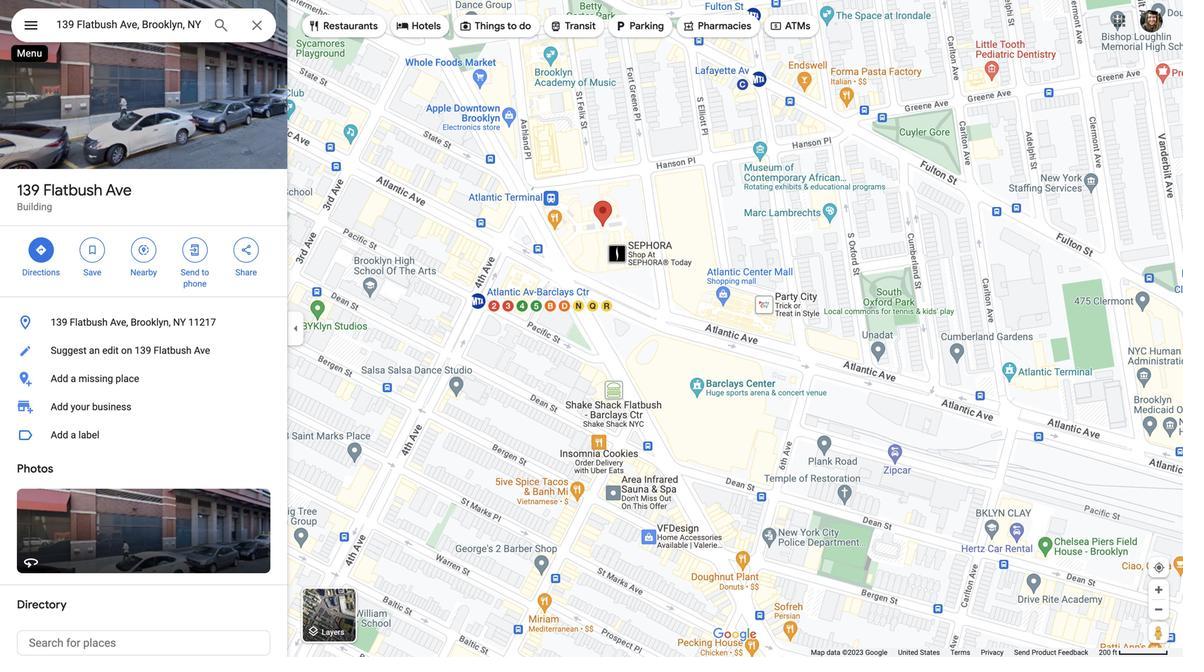 Task type: describe. For each thing, give the bounding box(es) containing it.
your
[[71, 401, 90, 413]]

139 flatbush ave building
[[17, 180, 132, 213]]

200 ft
[[1100, 649, 1118, 657]]

building
[[17, 201, 52, 213]]

feedback
[[1059, 649, 1089, 657]]

add a label
[[51, 430, 99, 441]]

suggest an edit on 139 flatbush ave button
[[0, 337, 288, 365]]

flatbush for ave,
[[70, 317, 108, 328]]

privacy
[[982, 649, 1004, 657]]

200 ft button
[[1100, 649, 1169, 657]]

send product feedback button
[[1015, 648, 1089, 658]]


[[189, 242, 201, 258]]

actions for 139 flatbush ave region
[[0, 226, 288, 297]]

 button
[[11, 8, 51, 45]]

save
[[83, 268, 101, 278]]

zoom out image
[[1154, 605, 1165, 615]]

phone
[[183, 279, 207, 289]]

 hotels
[[397, 18, 441, 34]]

add your business link
[[0, 393, 288, 421]]

photos
[[17, 462, 53, 476]]

ny
[[173, 317, 186, 328]]

google
[[866, 649, 888, 657]]

map
[[811, 649, 825, 657]]

map data ©2023 google
[[811, 649, 888, 657]]

add for add your business
[[51, 401, 68, 413]]


[[397, 18, 409, 34]]

a for missing
[[71, 373, 76, 385]]

pharmacies
[[698, 20, 752, 32]]


[[308, 18, 321, 34]]

139 inside button
[[135, 345, 151, 357]]

brooklyn,
[[131, 317, 171, 328]]

atms
[[786, 20, 811, 32]]

google maps element
[[0, 0, 1184, 658]]

label
[[79, 430, 99, 441]]

add for add a missing place
[[51, 373, 68, 385]]

 pharmacies
[[683, 18, 752, 34]]

none field inside 139 flatbush ave, brooklyn, ny 11217 'field'
[[56, 16, 202, 33]]


[[550, 18, 563, 34]]

none text field inside 139 flatbush ave main content
[[17, 631, 271, 656]]

united states
[[899, 649, 941, 657]]

united states button
[[899, 648, 941, 658]]

business
[[92, 401, 131, 413]]

google account: giulia masi  
(giulia.masi@adept.ai) image
[[1141, 10, 1164, 33]]

to inside send to phone
[[202, 268, 209, 278]]

200
[[1100, 649, 1112, 657]]

privacy button
[[982, 648, 1004, 658]]

add for add a label
[[51, 430, 68, 441]]

©2023
[[843, 649, 864, 657]]

missing
[[79, 373, 113, 385]]

share
[[236, 268, 257, 278]]

 things to do
[[460, 18, 532, 34]]

parking
[[630, 20, 665, 32]]

send product feedback
[[1015, 649, 1089, 657]]



Task type: locate. For each thing, give the bounding box(es) containing it.
send for send to phone
[[181, 268, 200, 278]]

footer
[[811, 648, 1100, 658]]

139 right the 'on'
[[135, 345, 151, 357]]


[[240, 242, 253, 258]]

139 for ave,
[[51, 317, 67, 328]]

1 horizontal spatial to
[[508, 20, 517, 32]]

add your business
[[51, 401, 131, 413]]

1 vertical spatial 139
[[51, 317, 67, 328]]

footer inside google maps element
[[811, 648, 1100, 658]]

nearby
[[130, 268, 157, 278]]

0 vertical spatial a
[[71, 373, 76, 385]]

0 vertical spatial ave
[[106, 180, 132, 200]]

a left label
[[71, 430, 76, 441]]

add
[[51, 373, 68, 385], [51, 401, 68, 413], [51, 430, 68, 441]]

add a missing place button
[[0, 365, 288, 393]]

send
[[181, 268, 200, 278], [1015, 649, 1031, 657]]

flatbush up an
[[70, 317, 108, 328]]

ave,
[[110, 317, 128, 328]]

terms button
[[951, 648, 971, 658]]

flatbush inside 139 flatbush ave building
[[43, 180, 103, 200]]

1 vertical spatial a
[[71, 430, 76, 441]]

1 a from the top
[[71, 373, 76, 385]]

to inside  things to do
[[508, 20, 517, 32]]

1 horizontal spatial ave
[[194, 345, 210, 357]]

0 horizontal spatial send
[[181, 268, 200, 278]]

ave inside button
[[194, 345, 210, 357]]

139 flatbush ave, brooklyn, ny 11217 button
[[0, 309, 288, 337]]

collapse side panel image
[[288, 321, 304, 337]]

2 horizontal spatial 139
[[135, 345, 151, 357]]

0 vertical spatial send
[[181, 268, 200, 278]]

139
[[17, 180, 40, 200], [51, 317, 67, 328], [135, 345, 151, 357]]

add down suggest
[[51, 373, 68, 385]]

restaurants
[[323, 20, 378, 32]]

flatbush up building
[[43, 180, 103, 200]]

to left do
[[508, 20, 517, 32]]

ave
[[106, 180, 132, 200], [194, 345, 210, 357]]

flatbush inside button
[[154, 345, 192, 357]]

united
[[899, 649, 919, 657]]

edit
[[102, 345, 119, 357]]

a left "missing"
[[71, 373, 76, 385]]

2 add from the top
[[51, 401, 68, 413]]

suggest
[[51, 345, 87, 357]]

1 vertical spatial ave
[[194, 345, 210, 357]]

 atms
[[770, 18, 811, 34]]

directions
[[22, 268, 60, 278]]


[[460, 18, 472, 34]]

1 vertical spatial to
[[202, 268, 209, 278]]

place
[[116, 373, 139, 385]]

flatbush
[[43, 180, 103, 200], [70, 317, 108, 328], [154, 345, 192, 357]]

 search field
[[11, 8, 276, 45]]

0 vertical spatial flatbush
[[43, 180, 103, 200]]

add left label
[[51, 430, 68, 441]]


[[683, 18, 696, 34]]

139 up suggest
[[51, 317, 67, 328]]

2 vertical spatial flatbush
[[154, 345, 192, 357]]

data
[[827, 649, 841, 657]]

1 horizontal spatial send
[[1015, 649, 1031, 657]]

11217
[[188, 317, 216, 328]]

transit
[[565, 20, 596, 32]]

zoom in image
[[1154, 585, 1165, 595]]

footer containing map data ©2023 google
[[811, 648, 1100, 658]]

an
[[89, 345, 100, 357]]


[[770, 18, 783, 34]]

139 for ave
[[17, 180, 40, 200]]

139 Flatbush Ave, Brooklyn, NY 11217 field
[[11, 8, 276, 42]]


[[86, 242, 99, 258]]

ave inside 139 flatbush ave building
[[106, 180, 132, 200]]

flatbush inside button
[[70, 317, 108, 328]]

do
[[520, 20, 532, 32]]

flatbush down ny
[[154, 345, 192, 357]]

None field
[[56, 16, 202, 33]]

0 horizontal spatial to
[[202, 268, 209, 278]]

2 vertical spatial 139
[[135, 345, 151, 357]]

 transit
[[550, 18, 596, 34]]

 restaurants
[[308, 18, 378, 34]]

a
[[71, 373, 76, 385], [71, 430, 76, 441]]

0 vertical spatial add
[[51, 373, 68, 385]]

3 add from the top
[[51, 430, 68, 441]]

1 vertical spatial send
[[1015, 649, 1031, 657]]

139 flatbush ave main content
[[0, 0, 288, 658]]


[[23, 15, 39, 36]]


[[137, 242, 150, 258]]

to up 'phone' at the top left of page
[[202, 268, 209, 278]]


[[615, 18, 627, 34]]

states
[[921, 649, 941, 657]]

1 vertical spatial flatbush
[[70, 317, 108, 328]]

None text field
[[17, 631, 271, 656]]

send left product
[[1015, 649, 1031, 657]]

things
[[475, 20, 505, 32]]

on
[[121, 345, 132, 357]]

add left your
[[51, 401, 68, 413]]

from your device image
[[1154, 562, 1166, 574]]

add a missing place
[[51, 373, 139, 385]]

a for label
[[71, 430, 76, 441]]

0 horizontal spatial 139
[[17, 180, 40, 200]]

ft
[[1113, 649, 1118, 657]]

add a label button
[[0, 421, 288, 450]]

send inside send to phone
[[181, 268, 200, 278]]

product
[[1032, 649, 1057, 657]]

send to phone
[[181, 268, 209, 289]]

send inside button
[[1015, 649, 1031, 657]]

2 a from the top
[[71, 430, 76, 441]]

1 vertical spatial add
[[51, 401, 68, 413]]

layers
[[322, 628, 345, 637]]

send up 'phone' at the top left of page
[[181, 268, 200, 278]]

139 inside button
[[51, 317, 67, 328]]

139 inside 139 flatbush ave building
[[17, 180, 40, 200]]

suggest an edit on 139 flatbush ave
[[51, 345, 210, 357]]

139 flatbush ave, brooklyn, ny 11217
[[51, 317, 216, 328]]

send for send product feedback
[[1015, 649, 1031, 657]]

show street view coverage image
[[1149, 622, 1170, 643]]

1 horizontal spatial 139
[[51, 317, 67, 328]]


[[35, 242, 47, 258]]

flatbush for ave
[[43, 180, 103, 200]]

 parking
[[615, 18, 665, 34]]

0 vertical spatial to
[[508, 20, 517, 32]]

0 vertical spatial 139
[[17, 180, 40, 200]]

to
[[508, 20, 517, 32], [202, 268, 209, 278]]

2 vertical spatial add
[[51, 430, 68, 441]]

terms
[[951, 649, 971, 657]]

0 horizontal spatial ave
[[106, 180, 132, 200]]

directory
[[17, 598, 67, 612]]

139 up building
[[17, 180, 40, 200]]

hotels
[[412, 20, 441, 32]]

1 add from the top
[[51, 373, 68, 385]]



Task type: vqa. For each thing, say whether or not it's contained in the screenshot.


